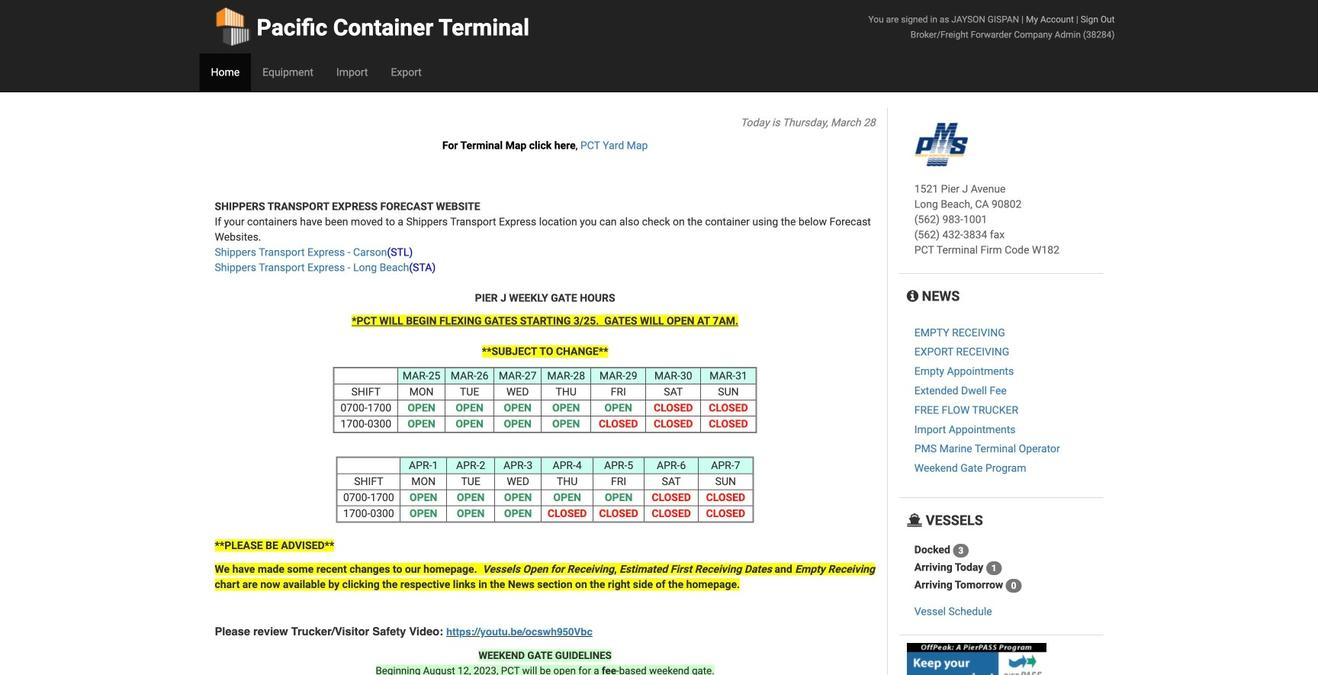 Task type: vqa. For each thing, say whether or not it's contained in the screenshot.
info circle image
yes



Task type: describe. For each thing, give the bounding box(es) containing it.
pierpass image
[[907, 643, 1047, 675]]



Task type: locate. For each thing, give the bounding box(es) containing it.
ship image
[[907, 513, 923, 527]]

info circle image
[[907, 289, 919, 303]]

pacific container terminal image
[[915, 123, 968, 166]]



